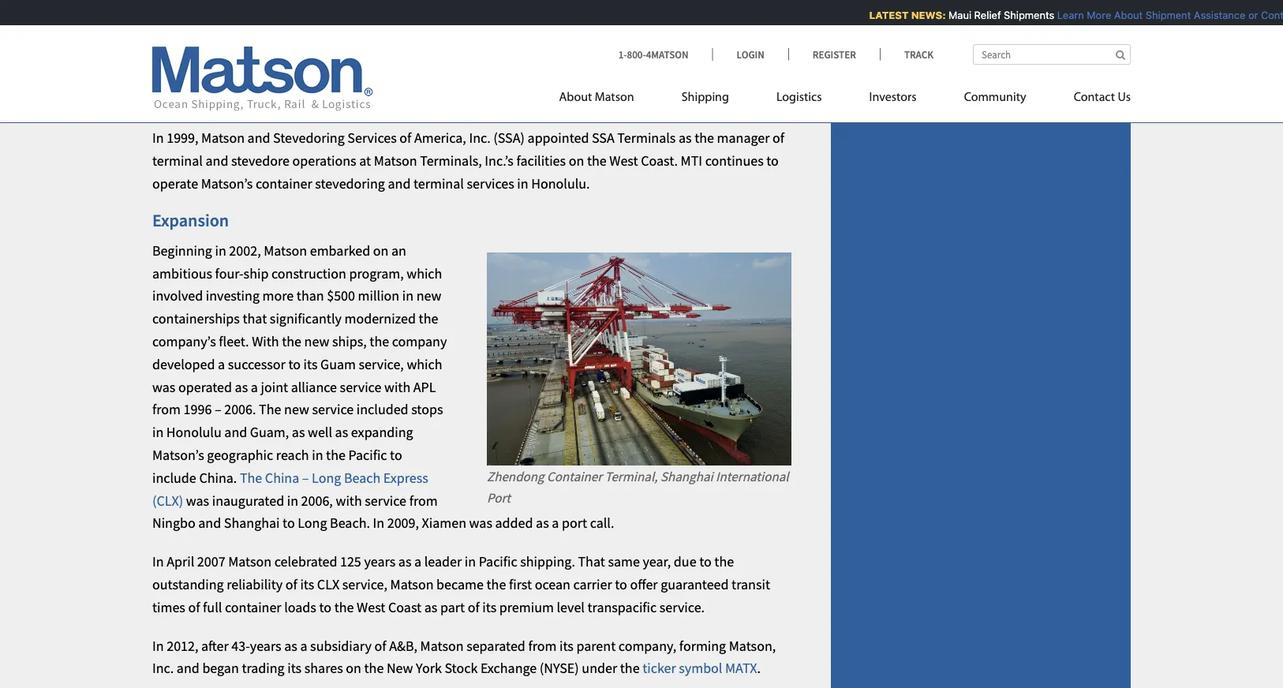Task type: describe. For each thing, give the bounding box(es) containing it.
guam,
[[250, 424, 289, 441]]

its inside beginning in 2002, matson embarked on an ambitious four-ship construction program, which involved investing more than $500 million in new containerships that significantly modernized the company's fleet. with the new ships, the company developed a successor to its guam service, which was operated as a joint alliance service with apl from 1996 – 2006. the new service included stops in honolulu and guam, as well as expanding matson's geographic reach in the pacific to include china.
[[304, 355, 318, 373]]

relief
[[970, 9, 997, 21]]

ambitious
[[152, 264, 212, 282]]

regional
[[284, 45, 333, 63]]

from inside in 2012, after 43-years as a subsidiary of a&b, matson separated from its parent company, forming matson, inc. and began trading its shares on the new york stock exchange (nyse) under the
[[529, 637, 557, 655]]

its up "(nyse)"
[[560, 637, 574, 655]]

company's
[[152, 333, 216, 350]]

service down the alliance
[[312, 401, 354, 419]]

the right with in the left of the page
[[282, 333, 302, 350]]

to up express
[[390, 446, 402, 464]]

(nyse)
[[540, 660, 579, 678]]

pacific inside in april 2007 matson celebrated 125 years as a leader in pacific shipping. that same year, due to the outstanding reliability of its clx service, matson became the first ocean carrier to offer guaranteed transit times of full container loads to the west coast as part of its premium level transpacific service.
[[479, 553, 518, 571]]

inc.'s
[[485, 152, 514, 169]]

more
[[1083, 9, 1107, 21]]

its left shares
[[288, 660, 302, 678]]

a inside was inaugurated in 2006, with service from ningbo and shanghai to long beach. in 2009, xiamen was added as a port call.
[[552, 515, 559, 532]]

rail
[[663, 22, 682, 40]]

logistics
[[422, 68, 470, 85]]

that inside , as well as third-party logistics services that encompass less-than-container-load (lcl) consolidation
[[523, 68, 548, 85]]

on inside beginning in 2002, matson embarked on an ambitious four-ship construction program, which involved investing more than $500 million in new containerships that significantly modernized the company's fleet. with the new ships, the company developed a successor to its guam service, which was operated as a joint alliance service with apl from 1996 – 2006. the new service included stops in honolulu and guam, as well as expanding matson's geographic reach in the pacific to include china.
[[373, 242, 389, 259]]

as inside was inaugurated in 2006, with service from ningbo and shanghai to long beach. in 2009, xiamen was added as a port call.
[[536, 515, 549, 532]]

blue matson logo with ocean, shipping, truck, rail and logistics written beneath it. image
[[152, 47, 373, 111]]

million
[[358, 287, 400, 305]]

– inside the china – long beach express (clx)
[[302, 469, 309, 487]]

the up transit
[[715, 553, 734, 571]]

the down ssa
[[587, 152, 607, 169]]

to up transpacific
[[615, 576, 628, 594]]

apl
[[414, 378, 436, 396]]

. for ticker symbol matx .
[[758, 660, 761, 678]]

developed
[[152, 355, 215, 373]]

added
[[496, 515, 533, 532]]

was inside beginning in 2002, matson embarked on an ambitious four-ship construction program, which involved investing more than $500 million in new containerships that significantly modernized the company's fleet. with the new ships, the company developed a successor to its guam service, which was operated as a joint alliance service with apl from 1996 – 2006. the new service included stops in honolulu and guam, as well as expanding matson's geographic reach in the pacific to include china.
[[152, 378, 176, 396]]

in inside in 1999, matson and stevedoring services of america, inc. (ssa) appointed ssa terminals as the manager of terminal and stevedore operations at matson terminals, inc.'s facilities on the west coast. mti continues to operate matson's container stevedoring and terminal services in honolulu.
[[517, 174, 529, 192]]

container inside in april 2007 matson celebrated 125 years as a leader in pacific shipping. that same year, due to the outstanding reliability of its clx service, matson became the first ocean carrier to offer guaranteed transit times of full container loads to the west coast as part of its premium level transpacific service.
[[225, 599, 282, 616]]

was inaugurated in 2006, with service from ningbo and shanghai to long beach. in 2009, xiamen was added as a port call.
[[152, 492, 615, 532]]

service, inside beginning in 2002, matson embarked on an ambitious four-ship construction program, which involved investing more than $500 million in new containerships that significantly modernized the company's fleet. with the new ships, the company developed a successor to its guam service, which was operated as a joint alliance service with apl from 1996 – 2006. the new service included stops in honolulu and guam, as well as expanding matson's geographic reach in the pacific to include china.
[[359, 355, 404, 373]]

top menu navigation
[[559, 83, 1132, 116]]

significantly
[[270, 310, 342, 328]]

at
[[359, 152, 371, 169]]

clx
[[317, 576, 340, 594]]

container inside in 1999, matson and stevedoring services of america, inc. (ssa) appointed ssa terminals as the manager of terminal and stevedore operations at matson terminals, inc.'s facilities on the west coast. mti continues to operate matson's container stevedoring and terminal services in honolulu.
[[256, 174, 312, 192]]

guaranteed
[[661, 576, 729, 594]]

company
[[392, 333, 447, 350]]

haul
[[230, 45, 256, 63]]

that inside beginning in 2002, matson embarked on an ambitious four-ship construction program, which involved investing more than $500 million in new containerships that significantly modernized the company's fleet. with the new ships, the company developed a successor to its guam service, which was operated as a joint alliance service with apl from 1996 – 2006. the new service included stops in honolulu and guam, as well as expanding matson's geographic reach in the pacific to include china.
[[243, 310, 267, 328]]

xiamen
[[422, 515, 467, 532]]

years inside in april 2007 matson celebrated 125 years as a leader in pacific shipping. that same year, due to the outstanding reliability of its clx service, matson became the first ocean carrier to offer guaranteed transit times of full container loads to the west coast as part of its premium level transpacific service.
[[364, 553, 396, 571]]

the left first
[[487, 576, 506, 594]]

as inside in 1999, matson and stevedoring services of america, inc. (ssa) appointed ssa terminals as the manager of terminal and stevedore operations at matson terminals, inc.'s facilities on the west coast. mti continues to operate matson's container stevedoring and terminal services in honolulu.
[[679, 129, 692, 147]]

international rail intermodal service link
[[152, 22, 751, 63]]

matson right 1999,
[[201, 129, 245, 147]]

and up encompass
[[557, 22, 583, 40]]

conta
[[1257, 9, 1284, 21]]

long inside was inaugurated in 2006, with service from ningbo and shanghai to long beach. in 2009, xiamen was added as a port call.
[[298, 515, 327, 532]]

forming
[[680, 637, 727, 655]]

as left leader
[[399, 553, 412, 571]]

a down fleet.
[[218, 355, 225, 373]]

register
[[813, 48, 857, 61]]

its left clx
[[300, 576, 314, 594]]

its right part
[[483, 599, 497, 616]]

terminals,
[[420, 152, 482, 169]]

in 1999, matson and stevedoring services of america, inc. (ssa) appointed ssa terminals as the manager of terminal and stevedore operations at matson terminals, inc.'s facilities on the west coast. mti continues to operate matson's container stevedoring and terminal services in honolulu.
[[152, 129, 785, 192]]

of right services
[[400, 129, 412, 147]]

containerships
[[152, 310, 240, 328]]

logistics link
[[753, 83, 846, 116]]

the left new
[[364, 660, 384, 678]]

800-
[[627, 48, 646, 61]]

register link
[[789, 48, 880, 61]]

to inside was inaugurated in 2006, with service from ningbo and shanghai to long beach. in 2009, xiamen was added as a port call.
[[283, 515, 295, 532]]

company,
[[619, 637, 677, 655]]

inc. inside in 1999, matson and stevedoring services of america, inc. (ssa) appointed ssa terminals as the manager of terminal and stevedore operations at matson terminals, inc.'s facilities on the west coast. mti continues to operate matson's container stevedoring and terminal services in honolulu.
[[469, 129, 491, 147]]

as left 'third-'
[[339, 68, 352, 85]]

. for international freight forwarding .
[[631, 90, 634, 108]]

york
[[416, 660, 442, 678]]

honolulu.
[[532, 174, 590, 192]]

0 vertical spatial new
[[417, 287, 442, 305]]

the down clx
[[335, 599, 354, 616]]

in 2012, after 43-years as a subsidiary of a&b, matson separated from its parent company, forming matson, inc. and began trading its shares on the new york stock exchange (nyse) under the
[[152, 637, 776, 678]]

(ltl)
[[731, 45, 760, 63]]

exchange
[[481, 660, 537, 678]]

in right reach
[[312, 446, 323, 464]]

as up 2006. at the bottom left
[[235, 378, 248, 396]]

stevedoring
[[273, 129, 345, 147]]

shipping
[[682, 91, 730, 104]]

in up four-
[[215, 242, 226, 259]]

years inside in 2012, after 43-years as a subsidiary of a&b, matson separated from its parent company, forming matson, inc. and began trading its shares on the new york stock exchange (nyse) under the
[[250, 637, 282, 655]]

reliability
[[227, 576, 283, 594]]

less- inside less-than-truck-load (ltl) transportation services
[[609, 45, 636, 63]]

as left expanding on the bottom left of page
[[335, 424, 348, 441]]

the inside beginning in 2002, matson embarked on an ambitious four-ship construction program, which involved investing more than $500 million in new containerships that significantly modernized the company's fleet. with the new ships, the company developed a successor to its guam service, which was operated as a joint alliance service with apl from 1996 – 2006. the new service included stops in honolulu and guam, as well as expanding matson's geographic reach in the pacific to include china.
[[259, 401, 281, 419]]

as down "regional"
[[295, 68, 308, 85]]

assistance
[[1190, 9, 1241, 21]]

matson up coast
[[390, 576, 434, 594]]

coast
[[389, 599, 422, 616]]

2 which from the top
[[407, 355, 443, 373]]

intermodal
[[685, 22, 751, 40]]

of left full
[[188, 599, 200, 616]]

ticker
[[643, 660, 676, 678]]

parent
[[577, 637, 616, 655]]

with
[[252, 333, 279, 350]]

in left honolulu
[[152, 424, 164, 441]]

the china – long beach express (clx)
[[152, 469, 429, 510]]

(clx)
[[152, 492, 183, 510]]

(lcl)
[[301, 90, 331, 108]]

shipping link
[[658, 83, 753, 116]]

matson inside beginning in 2002, matson embarked on an ambitious four-ship construction program, which involved investing more than $500 million in new containerships that significantly modernized the company's fleet. with the new ships, the company developed a successor to its guam service, which was operated as a joint alliance service with apl from 1996 – 2006. the new service included stops in honolulu and guam, as well as expanding matson's geographic reach in the pacific to include china.
[[264, 242, 307, 259]]

long
[[200, 45, 227, 63]]

the china – long beach express (clx) link
[[152, 469, 429, 510]]

transpacific
[[588, 599, 657, 616]]

less-than-truck-load (ltl) transportation services link
[[152, 45, 760, 85]]

the up the beach
[[326, 446, 346, 464]]

of up loads
[[286, 576, 298, 594]]

subsidiary
[[310, 637, 372, 655]]

matson inside top menu navigation
[[595, 91, 635, 104]]

contact us link
[[1051, 83, 1132, 116]]

in for stevedoring
[[152, 129, 164, 147]]

of right part
[[468, 599, 480, 616]]

in inside in april 2007 matson celebrated 125 years as a leader in pacific shipping. that same year, due to the outstanding reliability of its clx service, matson became the first ocean carrier to offer guaranteed transit times of full container loads to the west coast as part of its premium level transpacific service.
[[465, 553, 476, 571]]

truck-
[[667, 45, 702, 63]]

matson right at
[[374, 152, 417, 169]]

leader
[[425, 553, 462, 571]]

in for celebrated
[[152, 553, 164, 571]]

1-800-4matson
[[619, 48, 689, 61]]

zhendong
[[487, 468, 545, 485]]

transit
[[732, 576, 771, 594]]

an
[[392, 242, 407, 259]]

2 vertical spatial new
[[284, 401, 309, 419]]

the inside the china – long beach express (clx)
[[240, 469, 262, 487]]

more
[[263, 287, 294, 305]]

america,
[[414, 129, 467, 147]]

contact
[[1074, 91, 1116, 104]]

and inside in 2012, after 43-years as a subsidiary of a&b, matson separated from its parent company, forming matson, inc. and began trading its shares on the new york stock exchange (nyse) under the
[[177, 660, 200, 678]]

included
[[357, 401, 409, 419]]

container-
[[211, 90, 272, 108]]

and left stevedore
[[206, 152, 228, 169]]

ship
[[244, 264, 269, 282]]

matson up the reliability
[[228, 553, 272, 571]]

symbol
[[679, 660, 723, 678]]

west inside in 1999, matson and stevedoring services of america, inc. (ssa) appointed ssa terminals as the manager of terminal and stevedore operations at matson terminals, inc.'s facilities on the west coast. mti continues to operate matson's container stevedoring and terminal services in honolulu.
[[610, 152, 639, 169]]

– inside beginning in 2002, matson embarked on an ambitious four-ship construction program, which involved investing more than $500 million in new containerships that significantly modernized the company's fleet. with the new ships, the company developed a successor to its guam service, which was operated as a joint alliance service with apl from 1996 – 2006. the new service included stops in honolulu and guam, as well as expanding matson's geographic reach in the pacific to include china.
[[215, 401, 222, 419]]

china.
[[199, 469, 237, 487]]

expanding
[[351, 424, 413, 441]]

international rail intermodal service
[[152, 22, 751, 63]]

investors
[[870, 91, 917, 104]]

loads
[[284, 599, 317, 616]]

new
[[387, 660, 413, 678]]

trading
[[242, 660, 285, 678]]

terminal,
[[605, 468, 658, 485]]

level
[[557, 599, 585, 616]]



Task type: vqa. For each thing, say whether or not it's contained in the screenshot.
provides
no



Task type: locate. For each thing, give the bounding box(es) containing it.
0 horizontal spatial than-
[[179, 90, 211, 108]]

1 vertical spatial service,
[[342, 576, 388, 594]]

0 vertical spatial that
[[523, 68, 548, 85]]

2 vertical spatial was
[[469, 515, 493, 532]]

2 horizontal spatial from
[[529, 637, 557, 655]]

0 vertical spatial about
[[1110, 9, 1138, 21]]

, left long
[[194, 45, 198, 63]]

0 horizontal spatial that
[[243, 310, 267, 328]]

1 vertical spatial matson's
[[152, 446, 204, 464]]

1 vertical spatial ,
[[289, 68, 292, 85]]

0 vertical spatial with
[[385, 378, 411, 396]]

brokerage
[[389, 45, 449, 63]]

well inside , as well as third-party logistics services that encompass less-than-container-load (lcl) consolidation
[[311, 68, 336, 85]]

red and white cranes and matson ship at zhendong container terminal, shanghai international port image
[[487, 253, 792, 466]]

0 vertical spatial –
[[215, 401, 222, 419]]

learn
[[1053, 9, 1080, 21]]

continues
[[706, 152, 764, 169]]

and up geographic
[[225, 424, 247, 441]]

on
[[569, 152, 585, 169], [373, 242, 389, 259], [346, 660, 362, 678]]

1 vertical spatial –
[[302, 469, 309, 487]]

community
[[965, 91, 1027, 104]]

1 vertical spatial inc.
[[152, 660, 174, 678]]

0 horizontal spatial was
[[152, 378, 176, 396]]

or
[[1244, 9, 1254, 21]]

terminals
[[618, 129, 676, 147]]

the up the company
[[419, 310, 439, 328]]

1 horizontal spatial shanghai
[[661, 468, 714, 485]]

in down facilities in the left top of the page
[[517, 174, 529, 192]]

,
[[194, 45, 198, 63], [289, 68, 292, 85]]

with
[[385, 378, 411, 396], [336, 492, 362, 510]]

1 horizontal spatial west
[[610, 152, 639, 169]]

services inside , as well as third-party logistics services that encompass less-than-container-load (lcl) consolidation
[[473, 68, 521, 85]]

1 vertical spatial long
[[298, 515, 327, 532]]

– right china
[[302, 469, 309, 487]]

transportation
[[152, 68, 238, 85]]

as left part
[[425, 599, 438, 616]]

, up the less-than-container-load (lcl) consolidation link
[[289, 68, 292, 85]]

facilities
[[517, 152, 566, 169]]

0 vertical spatial from
[[152, 401, 181, 419]]

inc. inside in 2012, after 43-years as a subsidiary of a&b, matson separated from its parent company, forming matson, inc. and began trading its shares on the new york stock exchange (nyse) under the
[[152, 660, 174, 678]]

was down port
[[469, 515, 493, 532]]

the up inaugurated
[[240, 469, 262, 487]]

matson's inside beginning in 2002, matson embarked on an ambitious four-ship construction program, which involved investing more than $500 million in new containerships that significantly modernized the company's fleet. with the new ships, the company developed a successor to its guam service, which was operated as a joint alliance service with apl from 1996 – 2006. the new service included stops in honolulu and guam, as well as expanding matson's geographic reach in the pacific to include china.
[[152, 446, 204, 464]]

search image
[[1116, 49, 1126, 60]]

well down , long haul and regional highway brokerage
[[311, 68, 336, 85]]

a left 'port' on the bottom of page
[[552, 515, 559, 532]]

43-
[[232, 637, 250, 655]]

mti
[[681, 152, 703, 169]]

0 horizontal spatial years
[[250, 637, 282, 655]]

less- up encompass
[[609, 45, 636, 63]]

international freight forwarding link
[[443, 90, 631, 108]]

matx
[[726, 660, 758, 678]]

0 horizontal spatial terminal
[[152, 152, 203, 169]]

matson's inside in 1999, matson and stevedoring services of america, inc. (ssa) appointed ssa terminals as the manager of terminal and stevedore operations at matson terminals, inc.'s facilities on the west coast. mti continues to operate matson's container stevedoring and terminal services in honolulu.
[[201, 174, 253, 192]]

, for as
[[289, 68, 292, 85]]

1 vertical spatial well
[[308, 424, 332, 441]]

a up shares
[[300, 637, 308, 655]]

of
[[400, 129, 412, 147], [773, 129, 785, 147], [286, 576, 298, 594], [188, 599, 200, 616], [468, 599, 480, 616], [375, 637, 387, 655]]

was
[[152, 378, 176, 396], [186, 492, 209, 510], [469, 515, 493, 532]]

shanghai inside was inaugurated in 2006, with service from ningbo and shanghai to long beach. in 2009, xiamen was added as a port call.
[[224, 515, 280, 532]]

None search field
[[974, 44, 1132, 65]]

beach
[[344, 469, 381, 487]]

1 horizontal spatial .
[[758, 660, 761, 678]]

1 which from the top
[[407, 264, 442, 282]]

Search search field
[[974, 44, 1132, 65]]

service inside international rail intermodal service
[[152, 45, 194, 63]]

and inside was inaugurated in 2006, with service from ningbo and shanghai to long beach. in 2009, xiamen was added as a port call.
[[198, 515, 221, 532]]

international inside international rail intermodal service
[[583, 22, 660, 40]]

2006,
[[301, 492, 333, 510]]

which up apl
[[407, 355, 443, 373]]

to inside in 1999, matson and stevedoring services of america, inc. (ssa) appointed ssa terminals as the manager of terminal and stevedore operations at matson terminals, inc.'s facilities on the west coast. mti continues to operate matson's container stevedoring and terminal services in honolulu.
[[767, 152, 779, 169]]

that
[[578, 553, 605, 571]]

0 vertical spatial service,
[[359, 355, 404, 373]]

1 horizontal spatial inc.
[[469, 129, 491, 147]]

1 horizontal spatial international
[[583, 22, 660, 40]]

from down express
[[410, 492, 438, 510]]

operated
[[178, 378, 232, 396]]

shares
[[305, 660, 343, 678]]

pacific up the beach
[[349, 446, 387, 464]]

terminal down terminals,
[[414, 174, 464, 192]]

as up reach
[[292, 424, 305, 441]]

matson up construction
[[264, 242, 307, 259]]

0 vertical spatial was
[[152, 378, 176, 396]]

same
[[608, 553, 640, 571]]

service,
[[359, 355, 404, 373], [342, 576, 388, 594]]

in left "2006,"
[[287, 492, 298, 510]]

pacific inside beginning in 2002, matson embarked on an ambitious four-ship construction program, which involved investing more than $500 million in new containerships that significantly modernized the company's fleet. with the new ships, the company developed a successor to its guam service, which was operated as a joint alliance service with apl from 1996 – 2006. the new service included stops in honolulu and guam, as well as expanding matson's geographic reach in the pacific to include china.
[[349, 446, 387, 464]]

than- down transportation
[[179, 90, 211, 108]]

0 vertical spatial years
[[364, 553, 396, 571]]

the up mti
[[695, 129, 715, 147]]

. up terminals
[[631, 90, 634, 108]]

1 vertical spatial the
[[240, 469, 262, 487]]

service, down the 125
[[342, 576, 388, 594]]

1 vertical spatial new
[[304, 333, 330, 350]]

matson down encompass
[[595, 91, 635, 104]]

1 vertical spatial west
[[357, 599, 386, 616]]

well
[[311, 68, 336, 85], [308, 424, 332, 441]]

services inside in 1999, matson and stevedoring services of america, inc. (ssa) appointed ssa terminals as the manager of terminal and stevedore operations at matson terminals, inc.'s facilities on the west coast. mti continues to operate matson's container stevedoring and terminal services in honolulu.
[[467, 174, 515, 192]]

in left april
[[152, 553, 164, 571]]

container
[[547, 468, 603, 485]]

than- right 1-
[[636, 45, 667, 63]]

express
[[384, 469, 429, 487]]

in right million
[[403, 287, 414, 305]]

1 vertical spatial .
[[758, 660, 761, 678]]

1 horizontal spatial that
[[523, 68, 548, 85]]

than- inside , as well as third-party logistics services that encompass less-than-container-load (lcl) consolidation
[[179, 90, 211, 108]]

with inside was inaugurated in 2006, with service from ningbo and shanghai to long beach. in 2009, xiamen was added as a port call.
[[336, 492, 362, 510]]

that up international freight forwarding link
[[523, 68, 548, 85]]

0 vertical spatial well
[[311, 68, 336, 85]]

load
[[702, 45, 728, 63], [272, 90, 298, 108]]

years right the 125
[[364, 553, 396, 571]]

due
[[674, 553, 697, 571]]

in inside was inaugurated in 2006, with service from ningbo and shanghai to long beach. in 2009, xiamen was added as a port call.
[[373, 515, 385, 532]]

login
[[737, 48, 765, 61]]

west inside in april 2007 matson celebrated 125 years as a leader in pacific shipping. that same year, due to the outstanding reliability of its clx service, matson became the first ocean carrier to offer guaranteed transit times of full container loads to the west coast as part of its premium level transpacific service.
[[357, 599, 386, 616]]

1 horizontal spatial about
[[1110, 9, 1138, 21]]

1 vertical spatial terminal
[[414, 174, 464, 192]]

1 vertical spatial from
[[410, 492, 438, 510]]

include
[[152, 469, 196, 487]]

, long haul and regional highway brokerage
[[194, 45, 449, 63]]

1 horizontal spatial ,
[[289, 68, 292, 85]]

0 horizontal spatial about
[[559, 91, 592, 104]]

0 vertical spatial less-
[[609, 45, 636, 63]]

west down ssa
[[610, 152, 639, 169]]

of left a&b,
[[375, 637, 387, 655]]

0 vertical spatial load
[[702, 45, 728, 63]]

to down clx
[[319, 599, 332, 616]]

1 vertical spatial with
[[336, 492, 362, 510]]

four-
[[215, 264, 244, 282]]

2 horizontal spatial on
[[569, 152, 585, 169]]

0 vertical spatial terminal
[[152, 152, 203, 169]]

matson inside in 2012, after 43-years as a subsidiary of a&b, matson separated from its parent company, forming matson, inc. and began trading its shares on the new york stock exchange (nyse) under the
[[421, 637, 464, 655]]

0 vertical spatial matson's
[[201, 174, 253, 192]]

full
[[203, 599, 222, 616]]

under
[[582, 660, 618, 678]]

services inside less-than-truck-load (ltl) transportation services
[[241, 68, 289, 85]]

service inside was inaugurated in 2006, with service from ningbo and shanghai to long beach. in 2009, xiamen was added as a port call.
[[365, 492, 407, 510]]

0 horizontal spatial ,
[[194, 45, 198, 63]]

was down developed
[[152, 378, 176, 396]]

0 vertical spatial long
[[312, 469, 341, 487]]

, inside , as well as third-party logistics services that encompass less-than-container-load (lcl) consolidation
[[289, 68, 292, 85]]

in inside in 2012, after 43-years as a subsidiary of a&b, matson separated from its parent company, forming matson, inc. and began trading its shares on the new york stock exchange (nyse) under the
[[152, 637, 164, 655]]

about matson link
[[559, 83, 658, 116]]

than- inside less-than-truck-load (ltl) transportation services
[[636, 45, 667, 63]]

1 vertical spatial on
[[373, 242, 389, 259]]

0 vertical spatial international
[[583, 22, 660, 40]]

0 horizontal spatial on
[[346, 660, 362, 678]]

inc. left (ssa)
[[469, 129, 491, 147]]

in for years
[[152, 637, 164, 655]]

0 vertical spatial ,
[[194, 45, 198, 63]]

service, inside in april 2007 matson celebrated 125 years as a leader in pacific shipping. that same year, due to the outstanding reliability of its clx service, matson became the first ocean carrier to offer guaranteed transit times of full container loads to the west coast as part of its premium level transpacific service.
[[342, 576, 388, 594]]

that
[[523, 68, 548, 85], [243, 310, 267, 328]]

ticker symbol matx .
[[643, 660, 761, 678]]

0 horizontal spatial pacific
[[349, 446, 387, 464]]

1 vertical spatial less-
[[152, 90, 179, 108]]

1 horizontal spatial was
[[186, 492, 209, 510]]

0 vertical spatial west
[[610, 152, 639, 169]]

international
[[716, 468, 789, 485]]

0 vertical spatial which
[[407, 264, 442, 282]]

a
[[218, 355, 225, 373], [251, 378, 258, 396], [552, 515, 559, 532], [415, 553, 422, 571], [300, 637, 308, 655]]

load inside less-than-truck-load (ltl) transportation services
[[702, 45, 728, 63]]

of right "manager"
[[773, 129, 785, 147]]

1 vertical spatial was
[[186, 492, 209, 510]]

1 vertical spatial container
[[225, 599, 282, 616]]

matson up "york"
[[421, 637, 464, 655]]

offer
[[630, 576, 658, 594]]

1 horizontal spatial load
[[702, 45, 728, 63]]

long down "2006,"
[[298, 515, 327, 532]]

1 horizontal spatial terminal
[[414, 174, 464, 192]]

stock
[[445, 660, 478, 678]]

container down the reliability
[[225, 599, 282, 616]]

2 vertical spatial from
[[529, 637, 557, 655]]

matson's up 'include' in the bottom left of the page
[[152, 446, 204, 464]]

0 horizontal spatial shanghai
[[224, 515, 280, 532]]

encompass
[[551, 68, 618, 85]]

modernized
[[345, 310, 416, 328]]

international for rail
[[583, 22, 660, 40]]

1999,
[[167, 129, 199, 147]]

1 vertical spatial load
[[272, 90, 298, 108]]

learn more about shipment assistance or conta link
[[1053, 9, 1284, 21]]

in april 2007 matson celebrated 125 years as a leader in pacific shipping. that same year, due to the outstanding reliability of its clx service, matson became the first ocean carrier to offer guaranteed transit times of full container loads to the west coast as part of its premium level transpacific service.
[[152, 553, 771, 616]]

in left 1999,
[[152, 129, 164, 147]]

1 horizontal spatial with
[[385, 378, 411, 396]]

1 vertical spatial that
[[243, 310, 267, 328]]

international down logistics
[[443, 90, 521, 108]]

from inside beginning in 2002, matson embarked on an ambitious four-ship construction program, which involved investing more than $500 million in new containerships that significantly modernized the company's fleet. with the new ships, the company developed a successor to its guam service, which was operated as a joint alliance service with apl from 1996 – 2006. the new service included stops in honolulu and guam, as well as expanding matson's geographic reach in the pacific to include china.
[[152, 401, 181, 419]]

in inside in 1999, matson and stevedoring services of america, inc. (ssa) appointed ssa terminals as the manager of terminal and stevedore operations at matson terminals, inc.'s facilities on the west coast. mti continues to operate matson's container stevedoring and terminal services in honolulu.
[[152, 129, 164, 147]]

part
[[441, 599, 465, 616]]

0 vertical spatial than-
[[636, 45, 667, 63]]

as inside in 2012, after 43-years as a subsidiary of a&b, matson separated from its parent company, forming matson, inc. and began trading its shares on the new york stock exchange (nyse) under the
[[284, 637, 298, 655]]

long inside the china – long beach express (clx)
[[312, 469, 341, 487]]

, for long
[[194, 45, 198, 63]]

ticker symbol matx link
[[643, 660, 758, 678]]

in
[[517, 174, 529, 192], [215, 242, 226, 259], [403, 287, 414, 305], [152, 424, 164, 441], [312, 446, 323, 464], [287, 492, 298, 510], [465, 553, 476, 571]]

well inside beginning in 2002, matson embarked on an ambitious four-ship construction program, which involved investing more than $500 million in new containerships that significantly modernized the company's fleet. with the new ships, the company developed a successor to its guam service, which was operated as a joint alliance service with apl from 1996 – 2006. the new service included stops in honolulu and guam, as well as expanding matson's geographic reach in the pacific to include china.
[[308, 424, 332, 441]]

year,
[[643, 553, 671, 571]]

0 horizontal spatial inc.
[[152, 660, 174, 678]]

international up 1-
[[583, 22, 660, 40]]

load inside , as well as third-party logistics services that encompass less-than-container-load (lcl) consolidation
[[272, 90, 298, 108]]

about inside top menu navigation
[[559, 91, 592, 104]]

1 horizontal spatial less-
[[609, 45, 636, 63]]

0 vertical spatial on
[[569, 152, 585, 169]]

to up the alliance
[[289, 355, 301, 373]]

0 horizontal spatial –
[[215, 401, 222, 419]]

to right due on the right of the page
[[700, 553, 712, 571]]

service up the included
[[340, 378, 382, 396]]

years
[[364, 553, 396, 571], [250, 637, 282, 655]]

and
[[557, 22, 583, 40], [259, 45, 281, 63], [248, 129, 270, 147], [206, 152, 228, 169], [388, 174, 411, 192], [225, 424, 247, 441], [198, 515, 221, 532], [177, 660, 200, 678]]

zhendong container terminal, shanghai international port
[[487, 468, 789, 506]]

the up "guam,"
[[259, 401, 281, 419]]

fleet.
[[219, 333, 249, 350]]

0 horizontal spatial load
[[272, 90, 298, 108]]

1 vertical spatial pacific
[[479, 553, 518, 571]]

0 horizontal spatial .
[[631, 90, 634, 108]]

a inside in 2012, after 43-years as a subsidiary of a&b, matson separated from its parent company, forming matson, inc. and began trading its shares on the new york stock exchange (nyse) under the
[[300, 637, 308, 655]]

from left 1996
[[152, 401, 181, 419]]

operate
[[152, 174, 198, 192]]

service
[[152, 45, 194, 63], [340, 378, 382, 396], [312, 401, 354, 419], [365, 492, 407, 510]]

matson's down stevedore
[[201, 174, 253, 192]]

manager
[[717, 129, 770, 147]]

less- inside , as well as third-party logistics services that encompass less-than-container-load (lcl) consolidation
[[152, 90, 179, 108]]

and inside beginning in 2002, matson embarked on an ambitious four-ship construction program, which involved investing more than $500 million in new containerships that significantly modernized the company's fleet. with the new ships, the company developed a successor to its guam service, which was operated as a joint alliance service with apl from 1996 – 2006. the new service included stops in honolulu and guam, as well as expanding matson's geographic reach in the pacific to include china.
[[225, 424, 247, 441]]

matson,
[[729, 637, 776, 655]]

1 vertical spatial than-
[[179, 90, 211, 108]]

service up transportation
[[152, 45, 194, 63]]

0 vertical spatial the
[[259, 401, 281, 419]]

which right program,
[[407, 264, 442, 282]]

1 horizontal spatial –
[[302, 469, 309, 487]]

shipments
[[999, 9, 1050, 21]]

beginning
[[152, 242, 212, 259]]

0 vertical spatial pacific
[[349, 446, 387, 464]]

, as well as third-party logistics services that encompass less-than-container-load (lcl) consolidation
[[152, 68, 621, 108]]

2 vertical spatial on
[[346, 660, 362, 678]]

stops
[[412, 401, 443, 419]]

shanghai inside zhendong container terminal, shanghai international port
[[661, 468, 714, 485]]

as
[[295, 68, 308, 85], [339, 68, 352, 85], [679, 129, 692, 147], [235, 378, 248, 396], [292, 424, 305, 441], [335, 424, 348, 441], [536, 515, 549, 532], [399, 553, 412, 571], [425, 599, 438, 616], [284, 637, 298, 655]]

1 horizontal spatial pacific
[[479, 553, 518, 571]]

0 horizontal spatial with
[[336, 492, 362, 510]]

to down the china – long beach express (clx) at the left
[[283, 515, 295, 532]]

0 horizontal spatial west
[[357, 599, 386, 616]]

a inside in april 2007 matson celebrated 125 years as a leader in pacific shipping. that same year, due to the outstanding reliability of its clx service, matson became the first ocean carrier to offer guaranteed transit times of full container loads to the west coast as part of its premium level transpacific service.
[[415, 553, 422, 571]]

a left joint
[[251, 378, 258, 396]]

operations
[[293, 152, 357, 169]]

on left an
[[373, 242, 389, 259]]

in inside was inaugurated in 2006, with service from ningbo and shanghai to long beach. in 2009, xiamen was added as a port call.
[[287, 492, 298, 510]]

ningbo
[[152, 515, 196, 532]]

.
[[631, 90, 634, 108], [758, 660, 761, 678]]

– right 1996
[[215, 401, 222, 419]]

0 horizontal spatial international
[[443, 90, 521, 108]]

from inside was inaugurated in 2006, with service from ningbo and shanghai to long beach. in 2009, xiamen was added as a port call.
[[410, 492, 438, 510]]

terminal up operate
[[152, 152, 203, 169]]

0 vertical spatial .
[[631, 90, 634, 108]]

less-than-truck-load (ltl) transportation services
[[152, 45, 760, 85]]

with inside beginning in 2002, matson embarked on an ambitious four-ship construction program, which involved investing more than $500 million in new containerships that significantly modernized the company's fleet. with the new ships, the company developed a successor to its guam service, which was operated as a joint alliance service with apl from 1996 – 2006. the new service included stops in honolulu and guam, as well as expanding matson's geographic reach in the pacific to include china.
[[385, 378, 411, 396]]

to down "manager"
[[767, 152, 779, 169]]

began
[[202, 660, 239, 678]]

2 horizontal spatial was
[[469, 515, 493, 532]]

services down inc.'s
[[467, 174, 515, 192]]

long
[[312, 469, 341, 487], [298, 515, 327, 532]]

1 horizontal spatial from
[[410, 492, 438, 510]]

pacific
[[349, 446, 387, 464], [479, 553, 518, 571]]

and up stevedore
[[248, 129, 270, 147]]

service, down ships,
[[359, 355, 404, 373]]

and right stevedoring at the left of the page
[[388, 174, 411, 192]]

than
[[297, 287, 324, 305]]

0 vertical spatial container
[[256, 174, 312, 192]]

1 vertical spatial international
[[443, 90, 521, 108]]

the down modernized
[[370, 333, 389, 350]]

1 vertical spatial which
[[407, 355, 443, 373]]

1 horizontal spatial than-
[[636, 45, 667, 63]]

and right haul
[[259, 45, 281, 63]]

of inside in 2012, after 43-years as a subsidiary of a&b, matson separated from its parent company, forming matson, inc. and began trading its shares on the new york stock exchange (nyse) under the
[[375, 637, 387, 655]]

third-
[[354, 68, 388, 85]]

0 vertical spatial shanghai
[[661, 468, 714, 485]]

in inside in april 2007 matson celebrated 125 years as a leader in pacific shipping. that same year, due to the outstanding reliability of its clx service, matson became the first ocean carrier to offer guaranteed transit times of full container loads to the west coast as part of its premium level transpacific service.
[[152, 553, 164, 571]]

0 horizontal spatial less-
[[152, 90, 179, 108]]

international for freight
[[443, 90, 521, 108]]

in left 2009,
[[373, 515, 385, 532]]

1 vertical spatial shanghai
[[224, 515, 280, 532]]

container down stevedore
[[256, 174, 312, 192]]

1 horizontal spatial on
[[373, 242, 389, 259]]

as up mti
[[679, 129, 692, 147]]

container
[[256, 174, 312, 192], [225, 599, 282, 616]]

4matson
[[646, 48, 689, 61]]

0 horizontal spatial from
[[152, 401, 181, 419]]

on inside in 1999, matson and stevedoring services of america, inc. (ssa) appointed ssa terminals as the manager of terminal and stevedore operations at matson terminals, inc.'s facilities on the west coast. mti continues to operate matson's container stevedoring and terminal services in honolulu.
[[569, 152, 585, 169]]

from up "(nyse)"
[[529, 637, 557, 655]]

–
[[215, 401, 222, 419], [302, 469, 309, 487]]

the down company, at the bottom of page
[[620, 660, 640, 678]]

a left leader
[[415, 553, 422, 571]]

west
[[610, 152, 639, 169], [357, 599, 386, 616]]

services up international freight forwarding link
[[473, 68, 521, 85]]

about right more in the right top of the page
[[1110, 9, 1138, 21]]

highway
[[336, 45, 386, 63]]

news:
[[907, 9, 941, 21]]

with up beach.
[[336, 492, 362, 510]]

as up trading
[[284, 637, 298, 655]]

on inside in 2012, after 43-years as a subsidiary of a&b, matson separated from its parent company, forming matson, inc. and began trading its shares on the new york stock exchange (nyse) under the
[[346, 660, 362, 678]]

0 vertical spatial inc.
[[469, 129, 491, 147]]

1 vertical spatial about
[[559, 91, 592, 104]]

services up the less-than-container-load (lcl) consolidation link
[[241, 68, 289, 85]]

1 vertical spatial years
[[250, 637, 282, 655]]

1 horizontal spatial years
[[364, 553, 396, 571]]

inc. down 2012,
[[152, 660, 174, 678]]

ships,
[[332, 333, 367, 350]]



